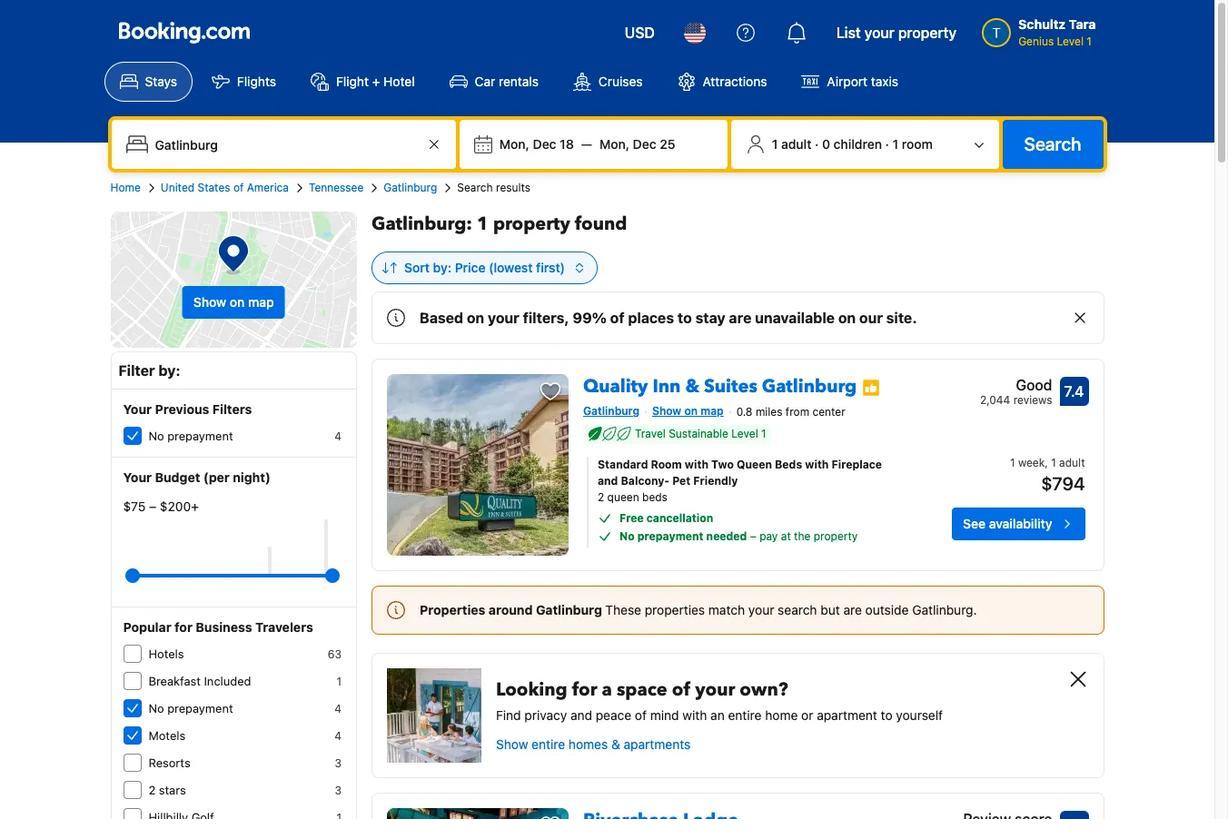 Task type: vqa. For each thing, say whether or not it's contained in the screenshot.
Gatlinburg: 1 property found
yes



Task type: describe. For each thing, give the bounding box(es) containing it.
business
[[196, 620, 252, 635]]

1 horizontal spatial property
[[814, 530, 858, 543]]

usd button
[[614, 11, 666, 55]]

list your property link
[[826, 11, 968, 55]]

room
[[651, 458, 682, 471]]

the
[[794, 530, 811, 543]]

search for search
[[1024, 134, 1082, 154]]

18
[[560, 136, 574, 152]]

for for popular
[[175, 620, 193, 635]]

1 week , 1 adult $794
[[1010, 456, 1085, 494]]

2 vertical spatial prepayment
[[167, 701, 233, 716]]

cruises
[[599, 74, 643, 89]]

flight
[[336, 74, 369, 89]]

mind
[[650, 708, 679, 723]]

breakfast included
[[149, 674, 251, 689]]

list
[[837, 25, 861, 41]]

(lowest
[[489, 260, 533, 275]]

looking for a space of your own? image
[[387, 669, 481, 763]]

search button
[[1003, 120, 1103, 169]]

0 horizontal spatial to
[[678, 310, 692, 326]]

1 vertical spatial map
[[701, 404, 724, 418]]

mon, dec 18 — mon, dec 25
[[500, 136, 675, 152]]

room
[[902, 136, 933, 152]]

space
[[617, 678, 668, 702]]

—
[[581, 136, 592, 152]]

and inside standard room with two queen beds with fireplace and balcony- pet friendly
[[598, 474, 618, 488]]

show entire homes & apartments
[[496, 737, 691, 752]]

free
[[620, 511, 644, 525]]

stay
[[695, 310, 726, 326]]

hotels
[[149, 647, 184, 661]]

mon, dec 25 button
[[592, 128, 683, 161]]

travel
[[635, 427, 666, 440]]

own?
[[740, 678, 788, 702]]

gatlinburg left these
[[536, 602, 602, 618]]

2 for 2 stars
[[149, 783, 156, 798]]

attractions
[[703, 74, 767, 89]]

your inside 'looking for a space of your own? find privacy and peace of mind with an entire home or apartment to yourself'
[[695, 678, 735, 702]]

your right list
[[865, 25, 895, 41]]

are for but
[[844, 602, 862, 618]]

flights link
[[196, 62, 292, 102]]

price
[[455, 260, 486, 275]]

gatlinburg: 1 property found
[[372, 212, 627, 236]]

miles
[[756, 405, 783, 419]]

suites
[[704, 374, 758, 399]]

hotel
[[384, 74, 415, 89]]

your previous filters
[[123, 402, 252, 417]]

united states of america link
[[161, 180, 289, 196]]

states
[[198, 181, 230, 194]]

america
[[247, 181, 289, 194]]

beds
[[642, 490, 668, 504]]

2 vertical spatial no
[[149, 701, 164, 716]]

home
[[765, 708, 798, 723]]

with inside 'looking for a space of your own? find privacy and peace of mind with an entire home or apartment to yourself'
[[683, 708, 707, 723]]

needed
[[706, 530, 747, 543]]

flight + hotel link
[[295, 62, 430, 102]]

properties around gatlinburg these properties match your search but are outside gatlinburg.
[[420, 602, 977, 618]]

review score element
[[963, 809, 1052, 819]]

inn
[[653, 374, 681, 399]]

1 down miles
[[761, 427, 766, 440]]

gatlinburg.
[[912, 602, 977, 618]]

filter
[[119, 362, 155, 379]]

3 4 from the top
[[335, 730, 342, 743]]

found
[[575, 212, 627, 236]]

popular
[[123, 620, 171, 635]]

looking
[[496, 678, 568, 702]]

usd
[[625, 25, 655, 41]]

free cancellation
[[620, 511, 713, 525]]

properties
[[420, 602, 486, 618]]

queen
[[607, 490, 639, 504]]

your for your budget (per night)
[[123, 470, 152, 485]]

scored 7.4 element
[[1060, 377, 1089, 406]]

adult inside button
[[781, 136, 812, 152]]

see availability
[[963, 516, 1052, 531]]

gatlinburg link
[[384, 180, 437, 196]]

2,044
[[980, 393, 1010, 407]]

an
[[711, 708, 725, 723]]

standard room with two queen beds with fireplace and balcony- pet friendly
[[598, 458, 882, 488]]

children
[[834, 136, 882, 152]]

united states of america
[[161, 181, 289, 194]]

1 left 0
[[772, 136, 778, 152]]

$794
[[1041, 473, 1085, 494]]

gatlinburg up gatlinburg:
[[384, 181, 437, 194]]

level inside schultz tara genius level 1
[[1057, 35, 1084, 48]]

2 for 2 queen beds
[[598, 490, 604, 504]]

0 vertical spatial no
[[149, 429, 164, 443]]

2 mon, from the left
[[600, 136, 630, 152]]

match
[[709, 602, 745, 618]]

travelers
[[255, 620, 313, 635]]

of right 99%
[[610, 310, 625, 326]]

your account menu schultz tara genius level 1 element
[[982, 8, 1103, 50]]

around
[[489, 602, 533, 618]]

1 down 63
[[337, 675, 342, 689]]

flights
[[237, 74, 276, 89]]

gatlinburg up from
[[762, 374, 857, 399]]

1 adult · 0 children · 1 room
[[772, 136, 933, 152]]

beds
[[775, 458, 802, 471]]

resorts
[[149, 756, 190, 770]]

0 vertical spatial –
[[149, 499, 156, 514]]

based on your filters, 99% of places to stay are unavailable on our site.
[[420, 310, 917, 326]]

apartment
[[817, 708, 877, 723]]

& inside button
[[611, 737, 620, 752]]

this property is part of our preferred partner program. it's committed to providing excellent service and good value. it'll pay us a higher commission if you make a booking. image
[[862, 378, 880, 397]]

1 · from the left
[[815, 136, 819, 152]]

show for show entire homes & apartments button
[[496, 737, 528, 752]]

apartments
[[624, 737, 691, 752]]

fireplace
[[832, 458, 882, 471]]

2 no prepayment from the top
[[149, 701, 233, 716]]

2 4 from the top
[[335, 702, 342, 716]]

for for looking
[[572, 678, 597, 702]]

schultz
[[1019, 16, 1066, 32]]

this property is part of our preferred partner program. it's committed to providing excellent service and good value. it'll pay us a higher commission if you make a booking. image
[[862, 378, 880, 397]]

booking.com image
[[119, 22, 249, 44]]

with right beds
[[805, 458, 829, 471]]

1 4 from the top
[[335, 430, 342, 443]]



Task type: locate. For each thing, give the bounding box(es) containing it.
0 vertical spatial property
[[898, 25, 957, 41]]

0.8
[[736, 405, 753, 419]]

3
[[335, 757, 342, 770], [335, 784, 342, 798]]

no down free
[[620, 530, 635, 543]]

your right "match"
[[748, 602, 774, 618]]

1 vertical spatial no prepayment
[[149, 701, 233, 716]]

+
[[372, 74, 380, 89]]

0 vertical spatial 3
[[335, 757, 342, 770]]

0 horizontal spatial and
[[571, 708, 592, 723]]

1 inside schultz tara genius level 1
[[1087, 35, 1092, 48]]

2 left the queen
[[598, 490, 604, 504]]

0 vertical spatial adult
[[781, 136, 812, 152]]

1
[[1087, 35, 1092, 48], [772, 136, 778, 152], [893, 136, 899, 152], [477, 212, 489, 236], [761, 427, 766, 440], [1010, 456, 1015, 470], [1051, 456, 1056, 470], [337, 675, 342, 689]]

1 horizontal spatial map
[[701, 404, 724, 418]]

and up the homes
[[571, 708, 592, 723]]

1 horizontal spatial level
[[1057, 35, 1084, 48]]

adult left 0
[[781, 136, 812, 152]]

0 vertical spatial your
[[123, 402, 152, 417]]

or
[[801, 708, 814, 723]]

1 vertical spatial –
[[750, 530, 757, 543]]

0 vertical spatial 4
[[335, 430, 342, 443]]

0 horizontal spatial level
[[732, 427, 758, 440]]

1 horizontal spatial are
[[844, 602, 862, 618]]

airport taxis link
[[786, 62, 914, 102]]

home
[[110, 181, 141, 194]]

entire down privacy
[[532, 737, 565, 752]]

2 horizontal spatial property
[[898, 25, 957, 41]]

0 horizontal spatial 2
[[149, 783, 156, 798]]

quality inn & suites gatlinburg
[[583, 374, 857, 399]]

mon, right —
[[600, 136, 630, 152]]

3 for 2 stars
[[335, 784, 342, 798]]

1 left the room
[[893, 136, 899, 152]]

stays
[[145, 74, 177, 89]]

0 horizontal spatial mon,
[[500, 136, 530, 152]]

1 vertical spatial search
[[457, 181, 493, 194]]

car rentals link
[[434, 62, 554, 102]]

0 horizontal spatial –
[[149, 499, 156, 514]]

2 vertical spatial property
[[814, 530, 858, 543]]

1 vertical spatial 4
[[335, 702, 342, 716]]

prepayment down your previous filters
[[167, 429, 233, 443]]

no prepayment
[[149, 429, 233, 443], [149, 701, 233, 716]]

1 mon, from the left
[[500, 136, 530, 152]]

7.4
[[1064, 383, 1084, 400]]

· right the children
[[885, 136, 889, 152]]

quality inn & suites gatlinburg image
[[387, 374, 569, 556]]

dec left 25
[[633, 136, 656, 152]]

& right the homes
[[611, 737, 620, 752]]

your for your previous filters
[[123, 402, 152, 417]]

by: right sort
[[433, 260, 452, 275]]

travel sustainable level 1
[[635, 427, 766, 440]]

mon, dec 18 button
[[492, 128, 581, 161]]

outside
[[866, 602, 909, 618]]

0.8 miles from center
[[736, 405, 846, 419]]

dec
[[533, 136, 556, 152], [633, 136, 656, 152]]

gatlinburg down quality
[[583, 404, 640, 418]]

your up an
[[695, 678, 735, 702]]

0 horizontal spatial search
[[457, 181, 493, 194]]

for left a
[[572, 678, 597, 702]]

99%
[[573, 310, 607, 326]]

your left filters, on the left top of page
[[488, 310, 520, 326]]

results
[[496, 181, 531, 194]]

level down 0.8
[[732, 427, 758, 440]]

peace
[[596, 708, 632, 723]]

on inside button
[[230, 294, 245, 310]]

1 vertical spatial by:
[[158, 362, 181, 379]]

search inside search button
[[1024, 134, 1082, 154]]

pay
[[760, 530, 778, 543]]

are right stay
[[729, 310, 752, 326]]

mon, up results
[[500, 136, 530, 152]]

1 vertical spatial your
[[123, 470, 152, 485]]

0 vertical spatial by:
[[433, 260, 452, 275]]

1 down tara
[[1087, 35, 1092, 48]]

show on map inside the show on map button
[[193, 294, 274, 310]]

adult up $794
[[1059, 456, 1085, 470]]

by: for sort
[[433, 260, 452, 275]]

0 vertical spatial are
[[729, 310, 752, 326]]

0 vertical spatial prepayment
[[167, 429, 233, 443]]

first)
[[536, 260, 565, 275]]

0 vertical spatial &
[[685, 374, 700, 399]]

25
[[660, 136, 675, 152]]

queen
[[737, 458, 772, 471]]

for inside 'looking for a space of your own? find privacy and peace of mind with an entire home or apartment to yourself'
[[572, 678, 597, 702]]

see
[[963, 516, 986, 531]]

& right inn
[[685, 374, 700, 399]]

1 your from the top
[[123, 402, 152, 417]]

1 horizontal spatial for
[[572, 678, 597, 702]]

your budget (per night)
[[123, 470, 271, 485]]

2 3 from the top
[[335, 784, 342, 798]]

site.
[[886, 310, 917, 326]]

of up mind
[[672, 678, 691, 702]]

are for stay
[[729, 310, 752, 326]]

and down standard
[[598, 474, 618, 488]]

1 left week
[[1010, 456, 1015, 470]]

are right but
[[844, 602, 862, 618]]

no prepayment down breakfast included
[[149, 701, 233, 716]]

1 horizontal spatial mon,
[[600, 136, 630, 152]]

gatlinburg:
[[372, 212, 472, 236]]

schultz tara genius level 1
[[1019, 16, 1096, 48]]

list your property
[[837, 25, 957, 41]]

0 horizontal spatial by:
[[158, 362, 181, 379]]

2 dec from the left
[[633, 136, 656, 152]]

2
[[598, 490, 604, 504], [149, 783, 156, 798]]

1 horizontal spatial show
[[496, 737, 528, 752]]

1 vertical spatial and
[[571, 708, 592, 723]]

of
[[233, 181, 244, 194], [610, 310, 625, 326], [672, 678, 691, 702], [635, 708, 647, 723]]

– right $75
[[149, 499, 156, 514]]

of left mind
[[635, 708, 647, 723]]

week
[[1018, 456, 1045, 470]]

2 · from the left
[[885, 136, 889, 152]]

0 vertical spatial search
[[1024, 134, 1082, 154]]

0 horizontal spatial entire
[[532, 737, 565, 752]]

entire inside button
[[532, 737, 565, 752]]

2 stars
[[149, 783, 186, 798]]

by: right filter
[[158, 362, 181, 379]]

search
[[778, 602, 817, 618]]

property right 'the'
[[814, 530, 858, 543]]

1 3 from the top
[[335, 757, 342, 770]]

2 vertical spatial 4
[[335, 730, 342, 743]]

good
[[1016, 377, 1052, 393]]

standard
[[598, 458, 648, 471]]

– left pay
[[750, 530, 757, 543]]

1 vertical spatial for
[[572, 678, 597, 702]]

(per
[[203, 470, 230, 485]]

0 horizontal spatial for
[[175, 620, 193, 635]]

0 vertical spatial show
[[193, 294, 226, 310]]

Where are you going? field
[[148, 128, 423, 161]]

your up $75
[[123, 470, 152, 485]]

1 vertical spatial are
[[844, 602, 862, 618]]

1 horizontal spatial by:
[[433, 260, 452, 275]]

a
[[602, 678, 612, 702]]

1 vertical spatial 2
[[149, 783, 156, 798]]

prepayment down breakfast included
[[167, 701, 233, 716]]

1 horizontal spatial –
[[750, 530, 757, 543]]

filters
[[212, 402, 252, 417]]

privacy
[[525, 708, 567, 723]]

0 horizontal spatial are
[[729, 310, 752, 326]]

1 vertical spatial property
[[493, 212, 570, 236]]

property for your
[[898, 25, 957, 41]]

1 horizontal spatial search
[[1024, 134, 1082, 154]]

properties
[[645, 602, 705, 618]]

0 horizontal spatial show
[[193, 294, 226, 310]]

2 queen beds
[[598, 490, 668, 504]]

2 horizontal spatial show
[[652, 404, 682, 418]]

with left an
[[683, 708, 707, 723]]

scored 5.7 element
[[1060, 811, 1089, 819]]

search results updated. gatlinburg: 1 property found. applied filters: no prepayment, motels. element
[[372, 212, 1104, 237]]

1 vertical spatial adult
[[1059, 456, 1085, 470]]

2 your from the top
[[123, 470, 152, 485]]

entire inside 'looking for a space of your own? find privacy and peace of mind with an entire home or apartment to yourself'
[[728, 708, 762, 723]]

0 vertical spatial and
[[598, 474, 618, 488]]

property for 1
[[493, 212, 570, 236]]

0 vertical spatial 2
[[598, 490, 604, 504]]

dec left 18
[[533, 136, 556, 152]]

no down "previous"
[[149, 429, 164, 443]]

0 vertical spatial to
[[678, 310, 692, 326]]

1 right ','
[[1051, 456, 1056, 470]]

unavailable
[[755, 310, 835, 326]]

show inside button
[[496, 737, 528, 752]]

·
[[815, 136, 819, 152], [885, 136, 889, 152]]

0 vertical spatial level
[[1057, 35, 1084, 48]]

0
[[822, 136, 830, 152]]

1 vertical spatial &
[[611, 737, 620, 752]]

sort
[[404, 260, 430, 275]]

reviews
[[1014, 393, 1052, 407]]

and inside 'looking for a space of your own? find privacy and peace of mind with an entire home or apartment to yourself'
[[571, 708, 592, 723]]

1 horizontal spatial and
[[598, 474, 618, 488]]

of right states
[[233, 181, 244, 194]]

and
[[598, 474, 618, 488], [571, 708, 592, 723]]

2 vertical spatial show
[[496, 737, 528, 752]]

included
[[204, 674, 251, 689]]

1 horizontal spatial &
[[685, 374, 700, 399]]

$200+
[[160, 499, 199, 514]]

availability
[[989, 516, 1052, 531]]

gatlinburg
[[384, 181, 437, 194], [762, 374, 857, 399], [583, 404, 640, 418], [536, 602, 602, 618]]

0 horizontal spatial ·
[[815, 136, 819, 152]]

1 vertical spatial no
[[620, 530, 635, 543]]

0 horizontal spatial property
[[493, 212, 570, 236]]

your down filter
[[123, 402, 152, 417]]

with up pet
[[685, 458, 709, 471]]

good element
[[980, 374, 1052, 396]]

1 vertical spatial entire
[[532, 737, 565, 752]]

1 horizontal spatial dec
[[633, 136, 656, 152]]

0 vertical spatial entire
[[728, 708, 762, 723]]

our
[[859, 310, 883, 326]]

1 adult · 0 children · 1 room button
[[738, 127, 992, 162]]

two
[[711, 458, 734, 471]]

show inside button
[[193, 294, 226, 310]]

no prepayment needed – pay at the property
[[620, 530, 858, 543]]

stars
[[159, 783, 186, 798]]

good 2,044 reviews
[[980, 377, 1052, 407]]

1 horizontal spatial 2
[[598, 490, 604, 504]]

1 vertical spatial show
[[652, 404, 682, 418]]

0 horizontal spatial adult
[[781, 136, 812, 152]]

filter by:
[[119, 362, 181, 379]]

0 vertical spatial show on map
[[193, 294, 274, 310]]

1 vertical spatial level
[[732, 427, 758, 440]]

&
[[685, 374, 700, 399], [611, 737, 620, 752]]

prepayment down free cancellation
[[638, 530, 704, 543]]

1 vertical spatial to
[[881, 708, 893, 723]]

1 horizontal spatial entire
[[728, 708, 762, 723]]

search for search results
[[457, 181, 493, 194]]

quality
[[583, 374, 648, 399]]

for up hotels
[[175, 620, 193, 635]]

1 horizontal spatial ·
[[885, 136, 889, 152]]

1 vertical spatial 3
[[335, 784, 342, 798]]

0 vertical spatial map
[[248, 294, 274, 310]]

tara
[[1069, 16, 1096, 32]]

0 vertical spatial no prepayment
[[149, 429, 233, 443]]

rentals
[[499, 74, 539, 89]]

see availability link
[[952, 508, 1085, 540]]

based
[[420, 310, 463, 326]]

budget
[[155, 470, 200, 485]]

entire right an
[[728, 708, 762, 723]]

2 left stars
[[149, 783, 156, 798]]

1 dec from the left
[[533, 136, 556, 152]]

level down tara
[[1057, 35, 1084, 48]]

yourself
[[896, 708, 943, 723]]

1 horizontal spatial adult
[[1059, 456, 1085, 470]]

0 horizontal spatial show on map
[[193, 294, 274, 310]]

3 for resorts
[[335, 757, 342, 770]]

–
[[149, 499, 156, 514], [750, 530, 757, 543]]

filters,
[[523, 310, 569, 326]]

show for the show on map button
[[193, 294, 226, 310]]

0 horizontal spatial dec
[[533, 136, 556, 152]]

1 horizontal spatial to
[[881, 708, 893, 723]]

0 horizontal spatial &
[[611, 737, 620, 752]]

1 no prepayment from the top
[[149, 429, 233, 443]]

popular for business travelers
[[123, 620, 313, 635]]

show entire homes & apartments button
[[496, 736, 691, 754]]

to inside 'looking for a space of your own? find privacy and peace of mind with an entire home or apartment to yourself'
[[881, 708, 893, 723]]

no up motels at bottom
[[149, 701, 164, 716]]

adult inside 1 week , 1 adult $794
[[1059, 456, 1085, 470]]

0 horizontal spatial map
[[248, 294, 274, 310]]

to left yourself
[[881, 708, 893, 723]]

1 down search results
[[477, 212, 489, 236]]

0 vertical spatial for
[[175, 620, 193, 635]]

to left stay
[[678, 310, 692, 326]]

by: for filter
[[158, 362, 181, 379]]

· left 0
[[815, 136, 819, 152]]

property up taxis
[[898, 25, 957, 41]]

map inside button
[[248, 294, 274, 310]]

1 vertical spatial show on map
[[652, 404, 724, 418]]

genius
[[1019, 35, 1054, 48]]

homes
[[569, 737, 608, 752]]

1 vertical spatial prepayment
[[638, 530, 704, 543]]

no prepayment down your previous filters
[[149, 429, 233, 443]]

group
[[132, 561, 333, 591]]

attractions link
[[662, 62, 783, 102]]

1 horizontal spatial show on map
[[652, 404, 724, 418]]

property down results
[[493, 212, 570, 236]]

are
[[729, 310, 752, 326], [844, 602, 862, 618]]



